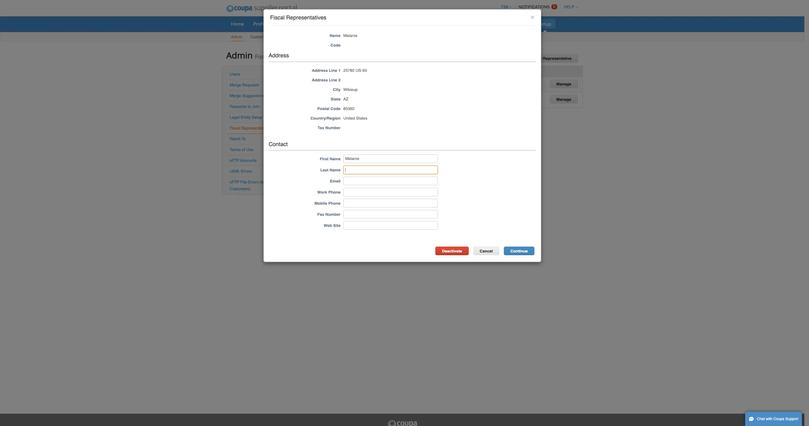 Task type: vqa. For each thing, say whether or not it's contained in the screenshot.
the Fax Number
yes



Task type: describe. For each thing, give the bounding box(es) containing it.
merge requests link
[[230, 83, 259, 87]]

Last Name text field
[[343, 166, 438, 174]]

asn
[[353, 21, 362, 27]]

add-ons
[[512, 21, 530, 27]]

merge suggestions
[[230, 93, 264, 98]]

sourcing
[[484, 21, 502, 27]]

city
[[333, 87, 341, 92]]

fax
[[317, 212, 324, 217]]

(to
[[260, 180, 265, 185]]

fiscal representatives link
[[230, 126, 270, 131]]

tax number
[[318, 125, 341, 130]]

2 vertical spatial states
[[356, 116, 367, 121]]

93
[[362, 68, 367, 73]]

line for 2
[[329, 78, 337, 82]]

remit-
[[230, 137, 242, 141]]

add fiscal representative
[[521, 56, 572, 61]]

sftp for sftp accounts
[[230, 158, 239, 163]]

deactivate link
[[436, 247, 469, 256]]

contact
[[269, 141, 288, 147]]

cancel
[[480, 249, 493, 254]]

performance
[[446, 21, 474, 27]]

address for address line 1 25780 us-93
[[312, 68, 328, 73]]

state
[[331, 97, 341, 101]]

entity
[[241, 115, 251, 120]]

support
[[785, 417, 798, 421]]

cxml errors link
[[230, 169, 252, 174]]

last name
[[320, 168, 341, 173]]

address for address line 2
[[312, 78, 328, 82]]

terms
[[230, 147, 241, 152]]

0 vertical spatial representatives
[[286, 14, 326, 21]]

Email text field
[[343, 177, 438, 186]]

sftp for sftp file errors (to customers)
[[230, 180, 239, 185]]

users
[[230, 72, 240, 77]]

×
[[530, 13, 534, 21]]

postal
[[317, 106, 329, 111]]

add-
[[512, 21, 522, 27]]

phone for mobile phone
[[328, 201, 341, 206]]

united for first manage link from the bottom of the page
[[327, 95, 339, 100]]

representatives inside admin fiscal representatives
[[271, 53, 312, 60]]

phone for work phone
[[328, 190, 341, 195]]

remit-to
[[230, 137, 246, 141]]

address for address
[[269, 52, 289, 59]]

invoices link
[[368, 19, 393, 28]]

merge requests
[[230, 83, 259, 87]]

2 united states from the top
[[327, 95, 352, 100]]

web
[[324, 224, 332, 228]]

home link
[[227, 19, 248, 28]]

sftp accounts link
[[230, 158, 257, 163]]

profile link
[[249, 19, 271, 28]]

catalogs
[[398, 21, 417, 27]]

errors inside sftp file errors (to customers)
[[248, 180, 259, 185]]

1 vertical spatial fiscal representatives
[[230, 126, 270, 131]]

line for 1
[[329, 68, 337, 73]]

of
[[242, 147, 245, 152]]

last
[[320, 168, 328, 173]]

catalogs link
[[394, 19, 421, 28]]

name for last name
[[330, 168, 341, 173]]

asn link
[[349, 19, 366, 28]]

service/time
[[301, 21, 328, 27]]

orders link
[[273, 19, 296, 28]]

terms of use link
[[230, 147, 253, 152]]

1 code from the top
[[330, 43, 341, 47]]

0 vertical spatial setup
[[539, 21, 551, 27]]

business performance link
[[422, 19, 478, 28]]

mobile
[[314, 201, 327, 206]]

2 vertical spatial united
[[343, 116, 355, 121]]

continue button
[[504, 247, 534, 256]]

users link
[[230, 72, 240, 77]]

service/time sheets
[[301, 21, 344, 27]]

cancel button
[[473, 247, 499, 256]]

customer setup link
[[250, 33, 280, 41]]

work phone
[[317, 190, 341, 195]]

invoices
[[372, 21, 389, 27]]

city wikieup
[[333, 87, 358, 92]]

sftp file errors (to customers) link
[[230, 180, 265, 191]]

add
[[521, 56, 529, 61]]

0 horizontal spatial coupa supplier portal image
[[222, 1, 301, 16]]

admin for admin
[[231, 35, 242, 39]]

fiscal inside admin fiscal representatives
[[255, 53, 269, 60]]

Mobile Phone text field
[[343, 199, 438, 208]]

customer
[[250, 35, 268, 39]]

fiscal right profile
[[270, 14, 285, 21]]

sftp accounts
[[230, 158, 257, 163]]

sourcing link
[[479, 19, 506, 28]]

join
[[252, 104, 260, 109]]

First Name text field
[[343, 155, 438, 163]]

1 united states from the top
[[327, 80, 352, 84]]

web site
[[324, 224, 341, 228]]

continue
[[510, 249, 528, 254]]

legal entity setup link
[[230, 115, 262, 120]]



Task type: locate. For each thing, give the bounding box(es) containing it.
phone
[[328, 190, 341, 195], [328, 201, 341, 206]]

requests left "to"
[[230, 104, 247, 109]]

united down 85360
[[343, 116, 355, 121]]

wikieup
[[343, 87, 358, 92]]

line
[[329, 68, 337, 73], [329, 78, 337, 82]]

setup inside 'link'
[[269, 35, 279, 39]]

errors down accounts
[[241, 169, 252, 174]]

sftp inside sftp file errors (to customers)
[[230, 180, 239, 185]]

number for fax number
[[325, 212, 341, 217]]

az
[[343, 97, 348, 101]]

chat
[[757, 417, 765, 421]]

0 vertical spatial states
[[340, 80, 352, 84]]

us-
[[356, 68, 362, 73]]

country/region for country/region united states
[[310, 116, 341, 121]]

fiscal right add
[[530, 56, 542, 61]]

1 horizontal spatial coupa supplier portal image
[[387, 420, 418, 426]]

setup right customer
[[269, 35, 279, 39]]

1 vertical spatial code
[[330, 106, 341, 111]]

0 vertical spatial sftp
[[230, 158, 239, 163]]

tax
[[318, 125, 324, 130]]

fiscal down the legal
[[230, 126, 240, 131]]

admin down home
[[231, 35, 242, 39]]

fiscal down customer setup 'link'
[[255, 53, 269, 60]]

2 line from the top
[[329, 78, 337, 82]]

service/time sheets link
[[297, 19, 348, 28]]

address
[[269, 52, 289, 59], [312, 68, 328, 73], [312, 78, 328, 82]]

address left the 2
[[312, 78, 328, 82]]

use
[[246, 147, 253, 152]]

name right "last"
[[330, 168, 341, 173]]

Web Site text field
[[343, 221, 438, 230]]

number
[[325, 125, 341, 130], [325, 212, 341, 217]]

ons
[[522, 21, 530, 27]]

first
[[320, 157, 328, 161]]

1 vertical spatial address
[[312, 68, 328, 73]]

name down the sheets
[[330, 33, 341, 38]]

admin down admin link
[[226, 49, 253, 61]]

0 vertical spatial country/region
[[328, 69, 358, 73]]

setup link
[[535, 19, 555, 28]]

code
[[330, 43, 341, 47], [330, 106, 341, 111]]

united down "city"
[[327, 95, 339, 100]]

1
[[338, 68, 341, 73]]

2 horizontal spatial setup
[[539, 21, 551, 27]]

0 vertical spatial number
[[325, 125, 341, 130]]

customer setup
[[250, 35, 279, 39]]

address line 1 25780 us-93
[[312, 68, 367, 73]]

requests to join
[[230, 104, 260, 109]]

2 number from the top
[[325, 212, 341, 217]]

country/region for country/region
[[328, 69, 358, 73]]

requests
[[242, 83, 259, 87], [230, 104, 247, 109]]

phone up fax number
[[328, 201, 341, 206]]

united
[[327, 80, 339, 84], [327, 95, 339, 100], [343, 116, 355, 121]]

united up "city"
[[327, 80, 339, 84]]

0 vertical spatial requests
[[242, 83, 259, 87]]

1 vertical spatial line
[[329, 78, 337, 82]]

2 vertical spatial name
[[330, 168, 341, 173]]

country/region down postal
[[310, 116, 341, 121]]

country/region up the 2
[[328, 69, 358, 73]]

home
[[231, 21, 244, 27]]

0 vertical spatial merge
[[230, 83, 241, 87]]

2 phone from the top
[[328, 201, 341, 206]]

postal code 85360
[[317, 106, 354, 111]]

sftp file errors (to customers)
[[230, 180, 265, 191]]

united states
[[327, 80, 352, 84], [327, 95, 352, 100]]

representatives
[[286, 14, 326, 21], [271, 53, 312, 60], [241, 126, 270, 131]]

1 vertical spatial number
[[325, 212, 341, 217]]

customers)
[[230, 187, 250, 191]]

admin for admin fiscal representatives
[[226, 49, 253, 61]]

1 name from the top
[[330, 33, 341, 38]]

accounts
[[240, 158, 257, 163]]

merge for merge suggestions
[[230, 93, 241, 98]]

2 code from the top
[[330, 106, 341, 111]]

0 vertical spatial united
[[327, 80, 339, 84]]

business
[[426, 21, 445, 27]]

admin inside admin link
[[231, 35, 242, 39]]

1 number from the top
[[325, 125, 341, 130]]

code down state
[[330, 106, 341, 111]]

1 vertical spatial errors
[[248, 180, 259, 185]]

name for first name
[[330, 157, 341, 161]]

Work Phone text field
[[343, 188, 438, 197]]

united states down "city"
[[327, 95, 352, 100]]

line left 1
[[329, 68, 337, 73]]

1 vertical spatial representatives
[[271, 53, 312, 60]]

admin
[[231, 35, 242, 39], [226, 49, 253, 61]]

85360
[[343, 106, 354, 111]]

terms of use
[[230, 147, 253, 152]]

remit-to link
[[230, 137, 246, 141]]

code down name melanie
[[330, 43, 341, 47]]

coupa
[[773, 417, 784, 421]]

name right first
[[330, 157, 341, 161]]

2 sftp from the top
[[230, 180, 239, 185]]

email
[[330, 179, 341, 184]]

1 merge from the top
[[230, 83, 241, 87]]

add fiscal representative link
[[515, 54, 578, 63]]

0 vertical spatial address
[[269, 52, 289, 59]]

Fax Number text field
[[343, 210, 438, 219]]

country/region
[[328, 69, 358, 73], [310, 116, 341, 121]]

line left the 2
[[329, 78, 337, 82]]

setup right "×" button
[[539, 21, 551, 27]]

2 vertical spatial setup
[[252, 115, 262, 120]]

3 name from the top
[[330, 168, 341, 173]]

merge down merge requests
[[230, 93, 241, 98]]

manage for first manage link from the bottom of the page
[[556, 97, 571, 102]]

fax number
[[317, 212, 341, 217]]

number down country/region united states
[[325, 125, 341, 130]]

orders
[[277, 21, 292, 27]]

0 vertical spatial manage
[[556, 82, 571, 86]]

sftp up cxml
[[230, 158, 239, 163]]

0 vertical spatial name
[[330, 33, 341, 38]]

united for second manage link from the bottom of the page
[[327, 80, 339, 84]]

manage
[[556, 82, 571, 86], [556, 97, 571, 102]]

admin link
[[231, 33, 243, 41]]

0 vertical spatial errors
[[241, 169, 252, 174]]

profile
[[253, 21, 267, 27]]

phone down email
[[328, 190, 341, 195]]

1 vertical spatial united
[[327, 95, 339, 100]]

first name
[[320, 157, 341, 161]]

cxml
[[230, 169, 240, 174]]

united states up "city"
[[327, 80, 352, 84]]

sheets
[[330, 21, 344, 27]]

manage for second manage link from the bottom of the page
[[556, 82, 571, 86]]

0 vertical spatial manage link
[[550, 79, 578, 88]]

25780
[[343, 68, 354, 73]]

0 vertical spatial coupa supplier portal image
[[222, 1, 301, 16]]

number up the web site
[[325, 212, 341, 217]]

state az
[[331, 97, 348, 101]]

cxml errors
[[230, 169, 252, 174]]

0 vertical spatial fiscal representatives
[[270, 14, 326, 21]]

chat with coupa support button
[[745, 412, 802, 426]]

2 vertical spatial representatives
[[241, 126, 270, 131]]

number for tax number
[[325, 125, 341, 130]]

legal entity setup
[[230, 115, 262, 120]]

1 vertical spatial requests
[[230, 104, 247, 109]]

0 horizontal spatial setup
[[252, 115, 262, 120]]

with
[[766, 417, 772, 421]]

1 vertical spatial setup
[[269, 35, 279, 39]]

fiscal
[[270, 14, 285, 21], [255, 53, 269, 60], [530, 56, 542, 61], [230, 126, 240, 131]]

1 vertical spatial merge
[[230, 93, 241, 98]]

1 vertical spatial manage link
[[550, 95, 578, 104]]

suggestions
[[242, 93, 264, 98]]

mobile phone
[[314, 201, 341, 206]]

admin fiscal representatives
[[226, 49, 312, 61]]

0 vertical spatial admin
[[231, 35, 242, 39]]

2 vertical spatial address
[[312, 78, 328, 82]]

1 vertical spatial name
[[330, 157, 341, 161]]

2 name from the top
[[330, 157, 341, 161]]

1 line from the top
[[329, 68, 337, 73]]

2 manage from the top
[[556, 97, 571, 102]]

address line 2
[[312, 78, 341, 82]]

file
[[240, 180, 247, 185]]

1 manage link from the top
[[550, 79, 578, 88]]

× button
[[530, 13, 534, 21]]

1 horizontal spatial setup
[[269, 35, 279, 39]]

0 vertical spatial code
[[330, 43, 341, 47]]

legal
[[230, 115, 240, 120]]

errors
[[241, 169, 252, 174], [248, 180, 259, 185]]

1 vertical spatial coupa supplier portal image
[[387, 420, 418, 426]]

merge down users
[[230, 83, 241, 87]]

1 vertical spatial sftp
[[230, 180, 239, 185]]

1 phone from the top
[[328, 190, 341, 195]]

sftp up "customers)"
[[230, 180, 239, 185]]

0 vertical spatial line
[[329, 68, 337, 73]]

business performance
[[426, 21, 474, 27]]

add-ons link
[[508, 19, 534, 28]]

name
[[330, 33, 341, 38], [330, 157, 341, 161], [330, 168, 341, 173]]

sftp
[[230, 158, 239, 163], [230, 180, 239, 185]]

to
[[248, 104, 251, 109]]

1 vertical spatial admin
[[226, 49, 253, 61]]

requests to join link
[[230, 104, 260, 109]]

merge for merge requests
[[230, 83, 241, 87]]

requests up the suggestions
[[242, 83, 259, 87]]

address down customer setup 'link'
[[269, 52, 289, 59]]

chat with coupa support
[[757, 417, 798, 421]]

1 sftp from the top
[[230, 158, 239, 163]]

1 vertical spatial country/region
[[310, 116, 341, 121]]

merge suggestions link
[[230, 93, 264, 98]]

deactivate
[[442, 249, 462, 254]]

1 vertical spatial phone
[[328, 201, 341, 206]]

site
[[333, 224, 341, 228]]

0 vertical spatial united states
[[327, 80, 352, 84]]

errors left (to
[[248, 180, 259, 185]]

address up 'address line 2'
[[312, 68, 328, 73]]

to
[[242, 137, 246, 141]]

1 vertical spatial manage
[[556, 97, 571, 102]]

2 manage link from the top
[[550, 95, 578, 104]]

2 merge from the top
[[230, 93, 241, 98]]

setup down 'join'
[[252, 115, 262, 120]]

1 manage from the top
[[556, 82, 571, 86]]

representative
[[543, 56, 572, 61]]

0 vertical spatial phone
[[328, 190, 341, 195]]

1 vertical spatial united states
[[327, 95, 352, 100]]

1 vertical spatial states
[[340, 95, 352, 100]]

coupa supplier portal image
[[222, 1, 301, 16], [387, 420, 418, 426]]

country/region united states
[[310, 116, 367, 121]]



